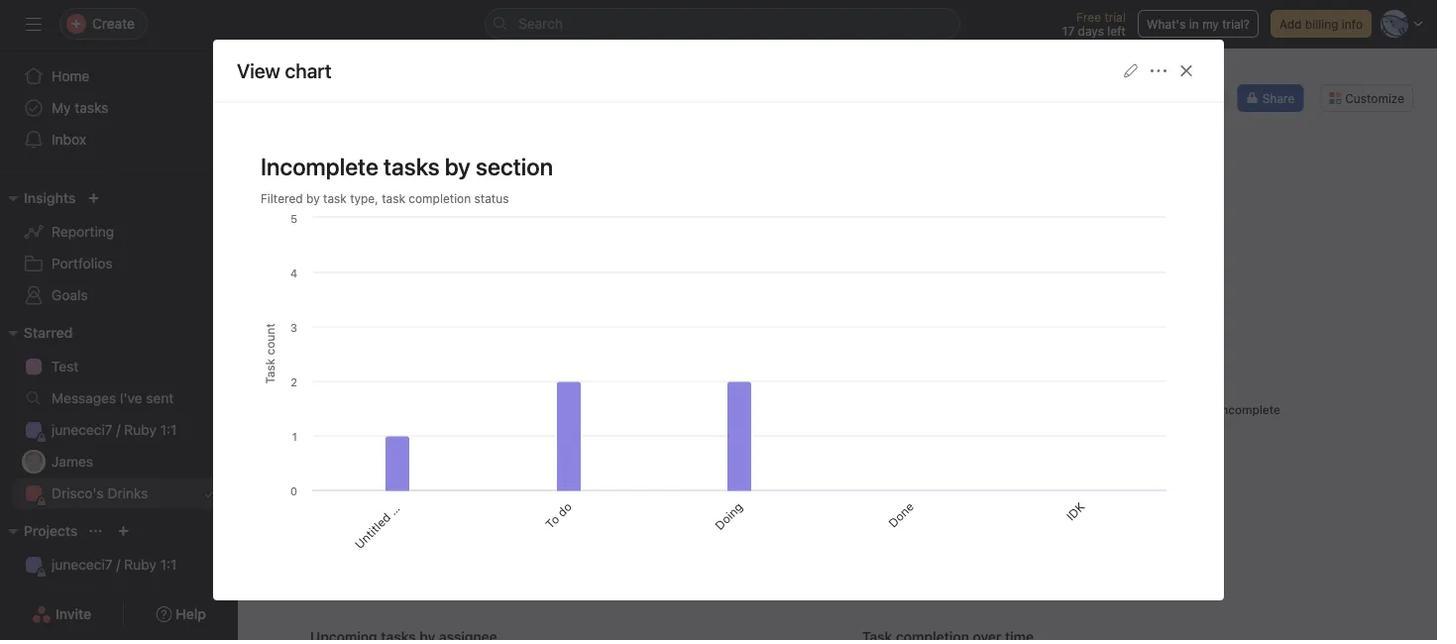 Task type: describe. For each thing, give the bounding box(es) containing it.
more actions image
[[1151, 63, 1167, 79]]

trial
[[1105, 10, 1126, 24]]

starred
[[24, 325, 73, 341]]

drinks
[[108, 485, 148, 502]]

global element
[[0, 49, 238, 168]]

drisco's drinks
[[325, 72, 460, 96]]

my first portfolio link
[[12, 581, 226, 613]]

view chart
[[237, 59, 332, 82]]

invite
[[56, 606, 91, 623]]

filtered
[[261, 192, 303, 206]]

home
[[52, 68, 89, 84]]

0 horizontal spatial done
[[646, 472, 677, 503]]

portfolios link
[[12, 248, 226, 280]]

left
[[1108, 24, 1126, 38]]

insights button
[[0, 186, 76, 210]]

search list box
[[485, 8, 961, 40]]

1
[[412, 192, 418, 206]]

1 vertical spatial do
[[555, 500, 575, 520]]

my tasks
[[52, 100, 108, 116]]

junececi7 / ruby 1:1 for junececi7 / ruby 1:1 link inside the projects element
[[52, 557, 177, 573]]

type,
[[350, 192, 378, 206]]

close image
[[1179, 63, 1195, 79]]

portfolio
[[104, 588, 157, 605]]

messages i've sent
[[52, 390, 174, 406]]

/ inside starred element
[[116, 422, 120, 438]]

trial?
[[1223, 17, 1250, 31]]

17
[[1062, 24, 1075, 38]]

billing
[[1305, 17, 1339, 31]]

1 horizontal spatial done
[[886, 500, 916, 531]]

i've
[[120, 390, 142, 406]]

drisco's drinks
[[52, 485, 148, 502]]

my
[[1203, 17, 1219, 31]]

total
[[862, 264, 895, 281]]

tasks inside my tasks link
[[75, 100, 108, 116]]

inbox
[[52, 131, 86, 148]]

my first portfolio
[[52, 588, 157, 605]]

0 horizontal spatial to do
[[468, 472, 500, 504]]

search button
[[485, 8, 961, 40]]

ra
[[1149, 91, 1164, 105]]

in
[[1189, 17, 1199, 31]]

drisco's drinks link
[[12, 478, 226, 510]]

1 filter button
[[391, 189, 456, 209]]

completion status
[[956, 264, 1074, 281]]

1 task from the left
[[323, 192, 347, 206]]

add for add billing info
[[1280, 17, 1302, 31]]

1:1 inside projects element
[[160, 557, 177, 573]]

status
[[474, 192, 509, 206]]

what's in my trial?
[[1147, 17, 1250, 31]]

hide sidebar image
[[26, 16, 42, 32]]

info
[[1342, 17, 1363, 31]]

tasks up the '1' at the left top of the page
[[384, 152, 440, 180]]

tasks right total
[[898, 264, 933, 281]]

inbox link
[[12, 124, 226, 156]]

james
[[52, 454, 93, 470]]

1:1 inside starred element
[[160, 422, 177, 438]]

1 horizontal spatial idk
[[1064, 500, 1087, 524]]

reporting link
[[12, 216, 226, 248]]

days
[[1078, 24, 1104, 38]]

projects button
[[0, 519, 78, 543]]

insights
[[24, 190, 76, 206]]

test link
[[12, 351, 226, 383]]

1 horizontal spatial to do
[[543, 500, 575, 532]]

1 vertical spatial by section
[[426, 264, 493, 281]]

1 horizontal spatial doing
[[713, 500, 746, 533]]

my tasks link
[[12, 92, 226, 124]]

home link
[[12, 60, 226, 92]]

ja inside starred element
[[27, 455, 40, 469]]

free
[[1077, 10, 1101, 24]]

junececi7 inside starred element
[[52, 422, 113, 438]]

starred element
[[0, 315, 238, 513]]



Task type: vqa. For each thing, say whether or not it's contained in the screenshot.
IDK
yes



Task type: locate. For each thing, give the bounding box(es) containing it.
test
[[52, 358, 79, 375]]

1 1:1 from the top
[[160, 422, 177, 438]]

2 junececi7 / ruby 1:1 from the top
[[52, 557, 177, 573]]

0 vertical spatial idk
[[741, 472, 765, 496]]

0 vertical spatial do
[[480, 472, 500, 492]]

1 horizontal spatial add
[[1280, 17, 1302, 31]]

incomplete
[[261, 152, 379, 180], [310, 264, 383, 281], [1218, 403, 1281, 417]]

1 filter
[[412, 192, 451, 206]]

ja left james
[[27, 455, 40, 469]]

1 / from the top
[[116, 422, 120, 438]]

my for my first portfolio
[[52, 588, 71, 605]]

junececi7
[[52, 422, 113, 438], [52, 557, 113, 573]]

2 1:1 from the top
[[160, 557, 177, 573]]

1:1 down "sent"
[[160, 422, 177, 438]]

add inside button
[[286, 170, 309, 183]]

1 junececi7 / ruby 1:1 from the top
[[52, 422, 177, 438]]

2 / from the top
[[116, 557, 120, 573]]

1 vertical spatial junececi7
[[52, 557, 113, 573]]

0 horizontal spatial by
[[306, 192, 320, 206]]

ts
[[1169, 91, 1184, 105]]

drisco's
[[52, 485, 104, 502]]

2 junececi7 from the top
[[52, 557, 113, 573]]

1 horizontal spatial task
[[382, 192, 405, 206]]

tasks down the '1' at the left top of the page
[[387, 264, 422, 281]]

incomplete tasks by section up the '1' at the left top of the page
[[261, 152, 553, 180]]

junececi7 / ruby 1:1 link
[[12, 414, 226, 446], [12, 549, 226, 581]]

messages
[[52, 390, 116, 406]]

0 vertical spatial 1:1
[[160, 422, 177, 438]]

0 vertical spatial by
[[306, 192, 320, 206]]

ruby inside projects element
[[124, 557, 156, 573]]

my
[[52, 100, 71, 116], [52, 588, 71, 605]]

1 vertical spatial add
[[286, 170, 309, 183]]

1 vertical spatial incomplete
[[310, 264, 383, 281]]

to
[[468, 485, 488, 504], [543, 512, 562, 532]]

1:1 up my first portfolio link
[[160, 557, 177, 573]]

goals link
[[12, 280, 226, 311]]

0 vertical spatial my
[[52, 100, 71, 116]]

junececi7 / ruby 1:1 down messages i've sent
[[52, 422, 177, 438]]

co
[[1189, 91, 1203, 105]]

1 vertical spatial incomplete tasks by section
[[310, 264, 493, 281]]

0 vertical spatial by section
[[445, 152, 553, 180]]

1 vertical spatial by
[[937, 264, 953, 281]]

1 vertical spatial /
[[116, 557, 120, 573]]

2 my from the top
[[52, 588, 71, 605]]

untitled section
[[360, 452, 433, 524], [352, 479, 424, 552]]

share
[[1263, 91, 1295, 105]]

1 ruby from the top
[[124, 422, 156, 438]]

junececi7 / ruby 1:1 link inside projects element
[[12, 549, 226, 581]]

invite button
[[19, 597, 104, 632]]

incomplete tasks by section
[[261, 152, 553, 180], [310, 264, 493, 281]]

2 junececi7 / ruby 1:1 link from the top
[[12, 549, 226, 581]]

add billing info button
[[1271, 10, 1372, 38]]

starred button
[[0, 321, 73, 345]]

incomplete tasks by section down the '1' at the left top of the page
[[310, 264, 493, 281]]

projects
[[24, 523, 78, 539]]

add up filtered
[[286, 170, 309, 183]]

0 vertical spatial ja
[[1130, 91, 1143, 105]]

search
[[518, 15, 563, 32]]

doing
[[555, 472, 588, 506], [713, 500, 746, 533]]

1 junececi7 / ruby 1:1 link from the top
[[12, 414, 226, 446]]

ruby down i've
[[124, 422, 156, 438]]

filtered by task type, task completion status
[[261, 192, 509, 206]]

add chart button
[[262, 163, 350, 190]]

junececi7 / ruby 1:1 link up portfolio
[[12, 549, 226, 581]]

add inside 'button'
[[1280, 17, 1302, 31]]

1 horizontal spatial by
[[937, 264, 953, 281]]

2 vertical spatial incomplete
[[1218, 403, 1281, 417]]

0 vertical spatial to
[[468, 485, 488, 504]]

1 vertical spatial junececi7 / ruby 1:1
[[52, 557, 177, 573]]

0 horizontal spatial task
[[323, 192, 347, 206]]

by down add chart
[[306, 192, 320, 206]]

1 horizontal spatial do
[[555, 500, 575, 520]]

/
[[116, 422, 120, 438], [116, 557, 120, 573]]

filters
[[1252, 192, 1287, 206]]

1 vertical spatial idk
[[1064, 500, 1087, 524]]

sent
[[146, 390, 174, 406]]

my inside projects element
[[52, 588, 71, 605]]

no
[[1232, 192, 1248, 206]]

junececi7 / ruby 1:1 for junececi7 / ruby 1:1 link in starred element
[[52, 422, 177, 438]]

no filters button
[[1211, 189, 1292, 209]]

tasks
[[75, 100, 108, 116], [384, 152, 440, 180], [387, 264, 422, 281], [898, 264, 933, 281]]

0 vertical spatial ruby
[[124, 422, 156, 438]]

insights element
[[0, 180, 238, 315]]

1 horizontal spatial ja
[[1130, 91, 1143, 105]]

ruby for junececi7 / ruby 1:1 link inside the projects element
[[124, 557, 156, 573]]

add
[[1280, 17, 1302, 31], [286, 170, 309, 183]]

done
[[646, 472, 677, 503], [886, 500, 916, 531]]

junececi7 inside projects element
[[52, 557, 113, 573]]

reporting
[[52, 224, 114, 240]]

task down chart
[[323, 192, 347, 206]]

add for add chart
[[286, 170, 309, 183]]

edit chart image
[[1123, 63, 1139, 79]]

6
[[1212, 91, 1220, 105]]

junececi7 / ruby 1:1 link inside starred element
[[12, 414, 226, 446]]

junececi7 up first
[[52, 557, 113, 573]]

total tasks by completion status
[[862, 264, 1074, 281]]

1 vertical spatial ja
[[27, 455, 40, 469]]

what's in my trial? button
[[1138, 10, 1259, 38]]

junececi7 / ruby 1:1 inside starred element
[[52, 422, 177, 438]]

1 my from the top
[[52, 100, 71, 116]]

add chart
[[286, 170, 341, 183]]

globe image
[[274, 68, 297, 92]]

junececi7 down messages
[[52, 422, 113, 438]]

by section up status on the left of page
[[445, 152, 553, 180]]

ruby for junececi7 / ruby 1:1 link in starred element
[[124, 422, 156, 438]]

share button
[[1238, 84, 1304, 112]]

2 task from the left
[[382, 192, 405, 206]]

ruby
[[124, 422, 156, 438], [124, 557, 156, 573]]

0 vertical spatial /
[[116, 422, 120, 438]]

what's
[[1147, 17, 1186, 31]]

my up inbox
[[52, 100, 71, 116]]

/ down messages i've sent link
[[116, 422, 120, 438]]

add left the billing
[[1280, 17, 1302, 31]]

goals
[[52, 287, 88, 303]]

ja left ra
[[1130, 91, 1143, 105]]

0 vertical spatial incomplete
[[261, 152, 379, 180]]

portfolios
[[52, 255, 113, 272]]

2 ruby from the top
[[124, 557, 156, 573]]

my inside global element
[[52, 100, 71, 116]]

task left the '1' at the left top of the page
[[382, 192, 405, 206]]

no filters
[[1232, 192, 1287, 206]]

1 junececi7 from the top
[[52, 422, 113, 438]]

tasks down home
[[75, 100, 108, 116]]

ruby inside starred element
[[124, 422, 156, 438]]

by section
[[445, 152, 553, 180], [426, 264, 493, 281]]

1 vertical spatial 1:1
[[160, 557, 177, 573]]

/ inside projects element
[[116, 557, 120, 573]]

0 horizontal spatial idk
[[741, 472, 765, 496]]

filter
[[421, 192, 451, 206]]

1:1
[[160, 422, 177, 438], [160, 557, 177, 573]]

by
[[306, 192, 320, 206], [937, 264, 953, 281]]

1 vertical spatial ruby
[[124, 557, 156, 573]]

completion
[[409, 192, 471, 206]]

chart
[[312, 170, 341, 183]]

ruby up portfolio
[[124, 557, 156, 573]]

junececi7 / ruby 1:1 up my first portfolio link
[[52, 557, 177, 573]]

free trial 17 days left
[[1062, 10, 1126, 38]]

1 vertical spatial my
[[52, 588, 71, 605]]

1 vertical spatial junececi7 / ruby 1:1 link
[[12, 549, 226, 581]]

by right total
[[937, 264, 953, 281]]

to do
[[468, 472, 500, 504], [543, 500, 575, 532]]

0 vertical spatial incomplete tasks by section
[[261, 152, 553, 180]]

messages i've sent link
[[12, 383, 226, 414]]

junececi7 / ruby 1:1 link down messages i've sent
[[12, 414, 226, 446]]

section
[[394, 452, 433, 491], [386, 479, 424, 518]]

idk
[[741, 472, 765, 496], [1064, 500, 1087, 524]]

by section down completion
[[426, 264, 493, 281]]

ja
[[1130, 91, 1143, 105], [27, 455, 40, 469]]

/ up my first portfolio link
[[116, 557, 120, 573]]

first
[[75, 588, 100, 605]]

1 vertical spatial to
[[543, 512, 562, 532]]

0 vertical spatial junececi7 / ruby 1:1
[[52, 422, 177, 438]]

0 vertical spatial add
[[1280, 17, 1302, 31]]

1 horizontal spatial to
[[543, 512, 562, 532]]

0 horizontal spatial do
[[480, 472, 500, 492]]

add billing info
[[1280, 17, 1363, 31]]

0 horizontal spatial ja
[[27, 455, 40, 469]]

0 horizontal spatial to
[[468, 485, 488, 504]]

do
[[480, 472, 500, 492], [555, 500, 575, 520]]

junececi7 / ruby 1:1 inside projects element
[[52, 557, 177, 573]]

0 horizontal spatial add
[[286, 170, 309, 183]]

projects element
[[0, 513, 238, 640]]

0 horizontal spatial doing
[[555, 472, 588, 506]]

0 vertical spatial junececi7 / ruby 1:1 link
[[12, 414, 226, 446]]

untitled
[[360, 483, 401, 524], [352, 511, 393, 552]]

my up "invite"
[[52, 588, 71, 605]]

0 vertical spatial junececi7
[[52, 422, 113, 438]]

my for my tasks
[[52, 100, 71, 116]]



